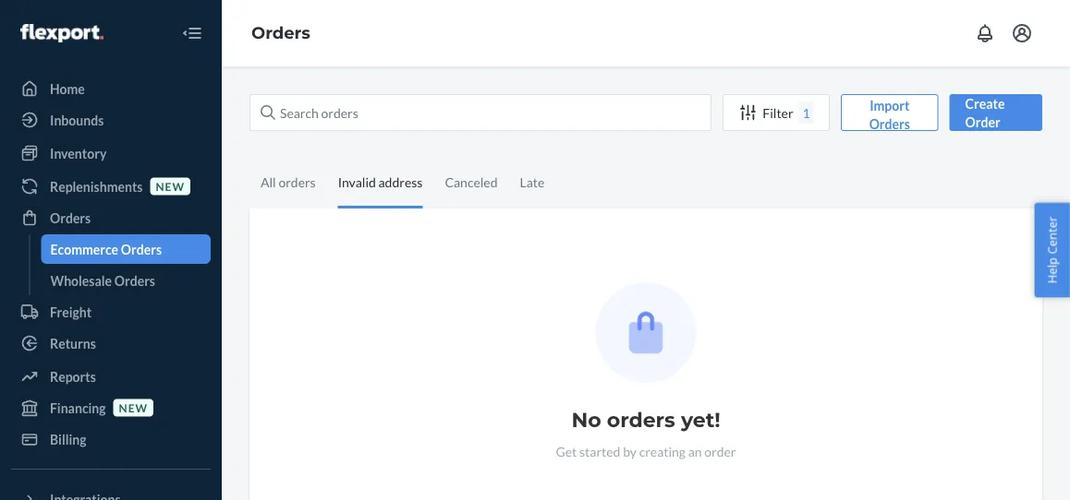 Task type: describe. For each thing, give the bounding box(es) containing it.
orders up search 'icon'
[[251, 23, 310, 43]]

wholesale orders link
[[41, 266, 211, 296]]

0 vertical spatial orders link
[[251, 23, 310, 43]]

inventory
[[50, 146, 107, 161]]

create order link
[[950, 94, 1042, 131]]

create order
[[965, 96, 1005, 130]]

inbounds
[[50, 112, 104, 128]]

order
[[704, 444, 736, 460]]

close navigation image
[[181, 22, 203, 44]]

help
[[1044, 258, 1060, 284]]

inbounds link
[[11, 105, 211, 135]]

reports
[[50, 369, 96, 385]]

yet!
[[681, 408, 720, 433]]

late
[[520, 174, 545, 190]]

orders for import orders
[[869, 116, 910, 132]]

get
[[556, 444, 577, 460]]

open account menu image
[[1011, 22, 1033, 44]]

center
[[1044, 217, 1060, 255]]

returns
[[50, 336, 96, 352]]

orders for wholesale orders
[[114, 273, 155, 289]]

0 horizontal spatial orders link
[[11, 203, 211, 233]]

search image
[[261, 105, 275, 120]]

ecommerce orders
[[50, 242, 162, 257]]

filter 1
[[763, 105, 810, 121]]

returns link
[[11, 329, 211, 359]]

1
[[803, 105, 810, 121]]

import
[[870, 97, 910, 113]]

invalid
[[338, 174, 376, 190]]

freight link
[[11, 298, 211, 327]]

billing
[[50, 432, 86, 448]]

flexport logo image
[[20, 24, 103, 42]]

home link
[[11, 74, 211, 103]]

orders for ecommerce orders
[[121, 242, 162, 257]]

new for financing
[[119, 401, 148, 415]]



Task type: vqa. For each thing, say whether or not it's contained in the screenshot.
first Add from the top of the page
no



Task type: locate. For each thing, give the bounding box(es) containing it.
Search orders text field
[[249, 94, 712, 131]]

1 horizontal spatial orders link
[[251, 23, 310, 43]]

no
[[571, 408, 601, 433]]

all orders
[[261, 174, 316, 190]]

open notifications image
[[974, 22, 996, 44]]

invalid address
[[338, 174, 423, 190]]

0 horizontal spatial orders
[[278, 174, 316, 190]]

1 vertical spatial new
[[119, 401, 148, 415]]

all
[[261, 174, 276, 190]]

creating
[[639, 444, 686, 460]]

an
[[688, 444, 702, 460]]

order
[[965, 114, 1000, 130]]

filter
[[763, 105, 793, 121]]

home
[[50, 81, 85, 97]]

wholesale orders
[[50, 273, 155, 289]]

orders link up 'ecommerce orders'
[[11, 203, 211, 233]]

orders right all
[[278, 174, 316, 190]]

orders link
[[251, 23, 310, 43], [11, 203, 211, 233]]

wholesale
[[50, 273, 112, 289]]

ecommerce
[[50, 242, 118, 257]]

inventory link
[[11, 139, 211, 168]]

reports link
[[11, 362, 211, 392]]

billing link
[[11, 425, 211, 455]]

help center
[[1044, 217, 1060, 284]]

orders
[[251, 23, 310, 43], [869, 116, 910, 132], [50, 210, 91, 226], [121, 242, 162, 257], [114, 273, 155, 289]]

financing
[[50, 401, 106, 416]]

help center button
[[1034, 203, 1070, 298]]

orders
[[278, 174, 316, 190], [607, 408, 675, 433]]

orders up ecommerce
[[50, 210, 91, 226]]

create
[[965, 96, 1005, 111]]

by
[[623, 444, 637, 460]]

replenishments
[[50, 179, 143, 195]]

1 vertical spatial orders
[[607, 408, 675, 433]]

orders for all
[[278, 174, 316, 190]]

import orders button
[[841, 94, 938, 132]]

empty list image
[[596, 283, 696, 383]]

orders link up search 'icon'
[[251, 23, 310, 43]]

orders down 'import'
[[869, 116, 910, 132]]

get started by creating an order
[[556, 444, 736, 460]]

address
[[378, 174, 423, 190]]

orders up wholesale orders link
[[121, 242, 162, 257]]

new down inventory link
[[156, 180, 185, 193]]

new
[[156, 180, 185, 193], [119, 401, 148, 415]]

canceled
[[445, 174, 498, 190]]

import orders
[[869, 97, 910, 132]]

orders down ecommerce orders link
[[114, 273, 155, 289]]

0 horizontal spatial new
[[119, 401, 148, 415]]

new for replenishments
[[156, 180, 185, 193]]

0 vertical spatial orders
[[278, 174, 316, 190]]

ecommerce orders link
[[41, 235, 211, 264]]

1 horizontal spatial orders
[[607, 408, 675, 433]]

orders for no
[[607, 408, 675, 433]]

1 horizontal spatial new
[[156, 180, 185, 193]]

freight
[[50, 304, 92, 320]]

orders up get started by creating an order
[[607, 408, 675, 433]]

1 vertical spatial orders link
[[11, 203, 211, 233]]

orders inside button
[[869, 116, 910, 132]]

new down reports link
[[119, 401, 148, 415]]

started
[[579, 444, 620, 460]]

no orders yet!
[[571, 408, 720, 433]]

0 vertical spatial new
[[156, 180, 185, 193]]



